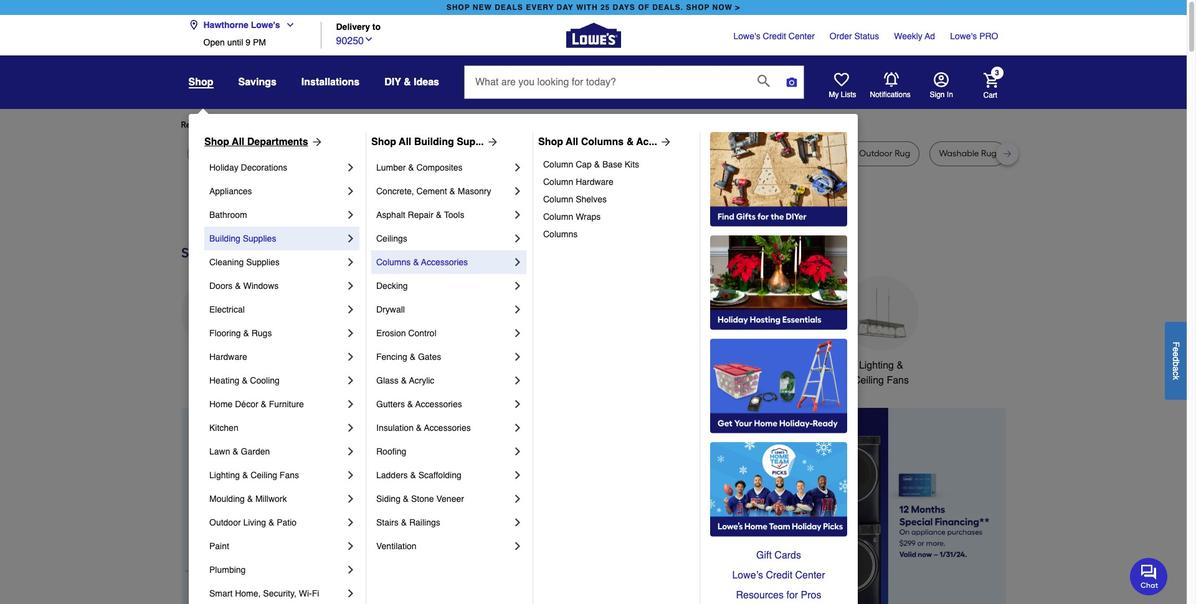 Task type: vqa. For each thing, say whether or not it's contained in the screenshot.
Electrical chevron right image
yes



Task type: locate. For each thing, give the bounding box(es) containing it.
every
[[526, 3, 554, 12]]

0 vertical spatial arrow right image
[[484, 136, 499, 148]]

chevron right image for ladders & scaffolding
[[512, 469, 524, 482]]

2 shop from the left
[[687, 3, 710, 12]]

5 rug from the left
[[576, 148, 592, 159]]

lowe's pro link
[[951, 30, 999, 42]]

0 horizontal spatial ceiling
[[251, 471, 277, 481]]

chevron right image for stairs & railings
[[512, 517, 524, 529]]

for
[[281, 120, 293, 130], [392, 120, 403, 130], [787, 590, 799, 602]]

columns down column wraps at the top of the page
[[544, 229, 578, 239]]

appliances up heating
[[194, 360, 243, 371]]

0 vertical spatial decorations
[[241, 163, 288, 173]]

2 all from the left
[[399, 137, 412, 148]]

1 vertical spatial credit
[[766, 570, 793, 582]]

you up shop all building sup...
[[405, 120, 420, 130]]

0 vertical spatial supplies
[[243, 234, 276, 244]]

gift cards
[[757, 550, 802, 562]]

bathroom link
[[209, 203, 345, 227]]

decorations for christmas
[[381, 375, 435, 386]]

kitchen
[[467, 360, 500, 371], [209, 423, 239, 433]]

building up cleaning
[[209, 234, 241, 244]]

1 vertical spatial chevron down image
[[364, 34, 374, 44]]

find gifts for the diyer. image
[[711, 132, 848, 227]]

& inside lawn & garden link
[[233, 447, 239, 457]]

column up the column shelves
[[544, 177, 574, 187]]

hardware down column cap & base kits
[[576, 177, 614, 187]]

hardware
[[576, 177, 614, 187], [209, 352, 247, 362]]

2 arrow right image from the left
[[658, 136, 673, 148]]

3 shop from the left
[[539, 137, 564, 148]]

arrow right image down "more"
[[308, 136, 323, 148]]

hawthorne lowe's
[[204, 20, 280, 30]]

washable for washable area rug
[[725, 148, 765, 159]]

& inside lighting & ceiling fans link
[[242, 471, 248, 481]]

insulation
[[377, 423, 414, 433]]

erosion
[[377, 329, 406, 338]]

furniture
[[269, 400, 304, 410]]

1 vertical spatial home
[[209, 400, 233, 410]]

siding
[[377, 494, 401, 504]]

columns & accessories link
[[377, 251, 512, 274]]

1 horizontal spatial building
[[414, 137, 454, 148]]

2 vertical spatial accessories
[[424, 423, 471, 433]]

area rug
[[319, 148, 355, 159]]

lighting & ceiling fans inside button
[[854, 360, 909, 386]]

1 vertical spatial decorations
[[381, 375, 435, 386]]

1 vertical spatial supplies
[[246, 257, 280, 267]]

0 vertical spatial center
[[789, 31, 815, 41]]

& inside flooring & rugs link
[[243, 329, 249, 338]]

supplies inside the building supplies link
[[243, 234, 276, 244]]

column for column hardware
[[544, 177, 574, 187]]

flooring & rugs link
[[209, 322, 345, 345]]

4 column from the top
[[544, 212, 574, 222]]

all for building
[[399, 137, 412, 148]]

smart inside button
[[759, 360, 786, 371]]

2 washable from the left
[[940, 148, 980, 159]]

& inside 'siding & stone veneer' link
[[403, 494, 409, 504]]

column up column wraps at the top of the page
[[544, 194, 574, 204]]

0 horizontal spatial shop
[[447, 3, 470, 12]]

2 column from the top
[[544, 177, 574, 187]]

f
[[1172, 342, 1182, 347]]

accessories down "ceilings" link
[[421, 257, 468, 267]]

1 horizontal spatial decorations
[[381, 375, 435, 386]]

asphalt repair & tools
[[377, 210, 465, 220]]

doors
[[209, 281, 233, 291]]

1 horizontal spatial home
[[788, 360, 815, 371]]

lighting & ceiling fans link
[[209, 464, 345, 487]]

2 horizontal spatial for
[[787, 590, 799, 602]]

allen
[[495, 148, 515, 159], [620, 148, 640, 159]]

lowe's left pro
[[951, 31, 978, 41]]

0 horizontal spatial all
[[232, 137, 245, 148]]

0 vertical spatial smart
[[759, 360, 786, 371]]

chevron right image for moulding & millwork
[[345, 493, 357, 506]]

0 vertical spatial credit
[[763, 31, 787, 41]]

you for more suggestions for you
[[405, 120, 420, 130]]

shop up 5x8
[[204, 137, 229, 148]]

building
[[414, 137, 454, 148], [209, 234, 241, 244]]

shop 25 days of deals by category image
[[181, 242, 1006, 263]]

appliances inside button
[[194, 360, 243, 371]]

2 and from the left
[[642, 148, 658, 159]]

allen and roth rug
[[620, 148, 696, 159]]

days
[[613, 3, 636, 12]]

1 vertical spatial fans
[[280, 471, 299, 481]]

0 horizontal spatial kitchen
[[209, 423, 239, 433]]

you inside "link"
[[405, 120, 420, 130]]

my lists link
[[829, 72, 857, 100]]

chevron right image for kitchen
[[345, 422, 357, 434]]

0 vertical spatial home
[[788, 360, 815, 371]]

shop left the new
[[447, 3, 470, 12]]

accessories for gutters & accessories
[[416, 400, 462, 410]]

1 vertical spatial building
[[209, 234, 241, 244]]

indoor outdoor rug
[[832, 148, 911, 159]]

& inside 'insulation & accessories' link
[[416, 423, 422, 433]]

1 horizontal spatial smart
[[759, 360, 786, 371]]

all down recommended searches for you
[[232, 137, 245, 148]]

columns up decking
[[377, 257, 411, 267]]

stairs & railings
[[377, 518, 441, 528]]

supplies
[[243, 234, 276, 244], [246, 257, 280, 267]]

& inside moulding & millwork link
[[247, 494, 253, 504]]

kitchen inside button
[[467, 360, 500, 371]]

day
[[557, 3, 574, 12]]

lowe's home improvement logo image
[[566, 8, 621, 63]]

2 vertical spatial columns
[[377, 257, 411, 267]]

accessories
[[421, 257, 468, 267], [416, 400, 462, 410], [424, 423, 471, 433]]

0 vertical spatial hardware
[[576, 177, 614, 187]]

2 horizontal spatial area
[[767, 148, 786, 159]]

shop
[[447, 3, 470, 12], [687, 3, 710, 12]]

shop down more suggestions for you "link"
[[372, 137, 396, 148]]

0 vertical spatial fans
[[887, 375, 909, 386]]

1 and from the left
[[517, 148, 533, 159]]

1 shop from the left
[[447, 3, 470, 12]]

weekly
[[895, 31, 923, 41]]

2 rug from the left
[[257, 148, 272, 159]]

recommended searches for you heading
[[181, 119, 1006, 132]]

1 arrow right image from the left
[[308, 136, 323, 148]]

0 horizontal spatial lighting
[[209, 471, 240, 481]]

more suggestions for you link
[[319, 119, 430, 132]]

more suggestions for you
[[319, 120, 420, 130]]

supplies up windows
[[246, 257, 280, 267]]

chevron right image for drywall
[[512, 304, 524, 316]]

0 vertical spatial lighting & ceiling fans
[[854, 360, 909, 386]]

chevron right image for decking
[[512, 280, 524, 292]]

1 horizontal spatial all
[[399, 137, 412, 148]]

arrow right image
[[308, 136, 323, 148], [658, 136, 673, 148]]

shop left now
[[687, 3, 710, 12]]

lowe's home team holiday picks. image
[[711, 443, 848, 537]]

lowe's up pm at the top of page
[[251, 20, 280, 30]]

chevron right image for smart home, security, wi-fi
[[345, 588, 357, 600]]

chevron right image for cleaning supplies
[[345, 256, 357, 269]]

d
[[1172, 357, 1182, 362]]

0 horizontal spatial home
[[209, 400, 233, 410]]

garden
[[241, 447, 270, 457]]

1 vertical spatial ceiling
[[251, 471, 277, 481]]

center inside 'link'
[[796, 570, 826, 582]]

pros
[[801, 590, 822, 602]]

decorations inside button
[[381, 375, 435, 386]]

millwork
[[256, 494, 287, 504]]

0 vertical spatial lighting
[[860, 360, 895, 371]]

rug rug
[[257, 148, 290, 159]]

chevron right image for electrical
[[345, 304, 357, 316]]

moulding & millwork
[[209, 494, 287, 504]]

0 vertical spatial accessories
[[421, 257, 468, 267]]

1 horizontal spatial fans
[[887, 375, 909, 386]]

chevron right image for fencing & gates
[[512, 351, 524, 363]]

home
[[788, 360, 815, 371], [209, 400, 233, 410]]

1 washable from the left
[[725, 148, 765, 159]]

None search field
[[464, 65, 805, 111]]

0 horizontal spatial area
[[319, 148, 337, 159]]

1 horizontal spatial hardware
[[576, 177, 614, 187]]

accessories inside "link"
[[416, 400, 462, 410]]

1 all from the left
[[232, 137, 245, 148]]

1 allen from the left
[[495, 148, 515, 159]]

recommended searches for you
[[181, 120, 309, 130]]

25
[[601, 3, 610, 12]]

arrow right image inside shop all columns & ac... link
[[658, 136, 673, 148]]

& inside stairs & railings link
[[401, 518, 407, 528]]

2 horizontal spatial shop
[[539, 137, 564, 148]]

christmas decorations button
[[371, 276, 445, 388]]

ventilation
[[377, 542, 417, 552]]

1 horizontal spatial lowe's
[[734, 31, 761, 41]]

1 horizontal spatial lighting & ceiling fans
[[854, 360, 909, 386]]

bathroom button
[[655, 276, 730, 373]]

3 rug from the left
[[274, 148, 290, 159]]

allen for allen and roth area rug
[[495, 148, 515, 159]]

chevron right image for insulation & accessories
[[512, 422, 524, 434]]

allen right desk
[[495, 148, 515, 159]]

kitchen up lawn
[[209, 423, 239, 433]]

get your home holiday-ready. image
[[711, 339, 848, 434]]

2 horizontal spatial columns
[[581, 137, 624, 148]]

decorations down rug rug
[[241, 163, 288, 173]]

diy
[[385, 77, 401, 88]]

0 horizontal spatial smart
[[209, 589, 233, 599]]

&
[[404, 77, 411, 88], [627, 137, 634, 148], [595, 160, 600, 170], [409, 163, 414, 173], [450, 186, 456, 196], [436, 210, 442, 220], [413, 257, 419, 267], [235, 281, 241, 291], [243, 329, 249, 338], [410, 352, 416, 362], [897, 360, 904, 371], [242, 376, 248, 386], [401, 376, 407, 386], [261, 400, 267, 410], [408, 400, 413, 410], [416, 423, 422, 433], [233, 447, 239, 457], [242, 471, 248, 481], [410, 471, 416, 481], [247, 494, 253, 504], [403, 494, 409, 504], [269, 518, 274, 528], [401, 518, 407, 528]]

asphalt repair & tools link
[[377, 203, 512, 227]]

1 vertical spatial appliances
[[194, 360, 243, 371]]

2 horizontal spatial lowe's
[[951, 31, 978, 41]]

column down the column shelves
[[544, 212, 574, 222]]

1 you from the left
[[295, 120, 309, 130]]

kitchen faucets button
[[465, 276, 540, 373]]

1 horizontal spatial lighting
[[860, 360, 895, 371]]

chevron right image for plumbing
[[345, 564, 357, 577]]

1 horizontal spatial allen
[[620, 148, 640, 159]]

outdoor living & patio
[[209, 518, 297, 528]]

1 vertical spatial columns
[[544, 229, 578, 239]]

& inside the asphalt repair & tools link
[[436, 210, 442, 220]]

0 horizontal spatial you
[[295, 120, 309, 130]]

0 horizontal spatial decorations
[[241, 163, 288, 173]]

3 all from the left
[[566, 137, 579, 148]]

0 horizontal spatial allen
[[495, 148, 515, 159]]

for up furniture at the left top of page
[[392, 120, 403, 130]]

1 shop from the left
[[204, 137, 229, 148]]

flooring & rugs
[[209, 329, 272, 338]]

savings
[[238, 77, 277, 88]]

1 vertical spatial arrow right image
[[983, 517, 996, 530]]

christmas decorations
[[381, 360, 435, 386]]

supplies for building supplies
[[243, 234, 276, 244]]

e up the d
[[1172, 347, 1182, 352]]

0 vertical spatial kitchen
[[467, 360, 500, 371]]

0 horizontal spatial hardware
[[209, 352, 247, 362]]

ceiling inside button
[[854, 375, 885, 386]]

lowe's home improvement lists image
[[834, 72, 849, 87]]

chevron right image for siding & stone veneer
[[512, 493, 524, 506]]

location image
[[189, 20, 199, 30]]

chevron right image for appliances
[[345, 185, 357, 198]]

column for column shelves
[[544, 194, 574, 204]]

0 horizontal spatial chevron down image
[[280, 20, 295, 30]]

25 days of deals. don't miss deals every day. same-day delivery on in-stock orders placed by 2 p m. image
[[181, 408, 382, 605]]

supplies inside cleaning supplies link
[[246, 257, 280, 267]]

1 horizontal spatial kitchen
[[467, 360, 500, 371]]

accessories down gutters & accessories "link"
[[424, 423, 471, 433]]

1 vertical spatial hardware
[[209, 352, 247, 362]]

center up pros
[[796, 570, 826, 582]]

decorations down 'christmas'
[[381, 375, 435, 386]]

0 horizontal spatial and
[[517, 148, 533, 159]]

lumber & composites
[[377, 163, 463, 173]]

lowe's home improvement cart image
[[984, 73, 999, 88]]

1 horizontal spatial you
[[405, 120, 420, 130]]

0 vertical spatial bathroom
[[209, 210, 247, 220]]

0 vertical spatial ceiling
[[854, 375, 885, 386]]

1 vertical spatial smart
[[209, 589, 233, 599]]

3 column from the top
[[544, 194, 574, 204]]

supplies up cleaning supplies
[[243, 234, 276, 244]]

column hardware
[[544, 177, 614, 187]]

1 horizontal spatial washable
[[940, 148, 980, 159]]

bathroom inside button
[[671, 360, 714, 371]]

chevron right image for lumber & composites
[[512, 161, 524, 174]]

0 horizontal spatial for
[[281, 120, 293, 130]]

1 vertical spatial accessories
[[416, 400, 462, 410]]

hardware down flooring
[[209, 352, 247, 362]]

0 vertical spatial columns
[[581, 137, 624, 148]]

90250
[[336, 35, 364, 46]]

1 horizontal spatial bathroom
[[671, 360, 714, 371]]

chevron right image for paint
[[345, 540, 357, 553]]

camera image
[[786, 76, 799, 89]]

0 horizontal spatial shop
[[204, 137, 229, 148]]

for inside more suggestions for you "link"
[[392, 120, 403, 130]]

glass & acrylic
[[377, 376, 435, 386]]

weekly ad link
[[895, 30, 936, 42]]

1 horizontal spatial for
[[392, 120, 403, 130]]

1 roth from the left
[[535, 148, 553, 159]]

concrete, cement & masonry link
[[377, 180, 512, 203]]

1 horizontal spatial arrow right image
[[658, 136, 673, 148]]

bathroom
[[209, 210, 247, 220], [671, 360, 714, 371]]

1 vertical spatial lighting & ceiling fans
[[209, 471, 299, 481]]

building up desk
[[414, 137, 454, 148]]

all up cap
[[566, 137, 579, 148]]

allen up kits
[[620, 148, 640, 159]]

ceilings
[[377, 234, 408, 244]]

1 vertical spatial kitchen
[[209, 423, 239, 433]]

1 horizontal spatial area
[[555, 148, 574, 159]]

cleaning
[[209, 257, 244, 267]]

arrow right image up column cap & base kits link
[[658, 136, 673, 148]]

& inside concrete, cement & masonry link
[[450, 186, 456, 196]]

& inside gutters & accessories "link"
[[408, 400, 413, 410]]

column for column wraps
[[544, 212, 574, 222]]

columns down recommended searches for you heading at the top of page
[[581, 137, 624, 148]]

for for suggestions
[[392, 120, 403, 130]]

1 column from the top
[[544, 160, 574, 170]]

appliances button
[[181, 276, 256, 373]]

chevron right image for ceilings
[[512, 233, 524, 245]]

chevron right image for lighting & ceiling fans
[[345, 469, 357, 482]]

chevron right image for heating & cooling
[[345, 375, 357, 387]]

shop up allen and roth area rug
[[539, 137, 564, 148]]

arrow right image
[[484, 136, 499, 148], [983, 517, 996, 530]]

credit for lowe's
[[763, 31, 787, 41]]

arrow right image inside 'shop all departments' link
[[308, 136, 323, 148]]

1 vertical spatial bathroom
[[671, 360, 714, 371]]

1 horizontal spatial shop
[[687, 3, 710, 12]]

windows
[[243, 281, 279, 291]]

for up departments
[[281, 120, 293, 130]]

2 allen from the left
[[620, 148, 640, 159]]

smart for smart home
[[759, 360, 786, 371]]

1 horizontal spatial roth
[[660, 148, 678, 159]]

& inside heating & cooling 'link'
[[242, 376, 248, 386]]

washable for washable rug
[[940, 148, 980, 159]]

b
[[1172, 362, 1182, 367]]

2 you from the left
[[405, 120, 420, 130]]

& inside doors & windows link
[[235, 281, 241, 291]]

0 horizontal spatial arrow right image
[[484, 136, 499, 148]]

1 horizontal spatial ceiling
[[854, 375, 885, 386]]

2 roth from the left
[[660, 148, 678, 159]]

concrete,
[[377, 186, 414, 196]]

you left "more"
[[295, 120, 309, 130]]

ventilation link
[[377, 535, 512, 559]]

lowe's down >
[[734, 31, 761, 41]]

column cap & base kits
[[544, 160, 640, 170]]

heating & cooling link
[[209, 369, 345, 393]]

weekly ad
[[895, 31, 936, 41]]

credit inside 'link'
[[766, 570, 793, 582]]

paint link
[[209, 535, 345, 559]]

decking
[[377, 281, 408, 291]]

0 horizontal spatial washable
[[725, 148, 765, 159]]

0 horizontal spatial arrow right image
[[308, 136, 323, 148]]

arrow right image inside shop all building sup... link
[[484, 136, 499, 148]]

1 horizontal spatial columns
[[544, 229, 578, 239]]

2 shop from the left
[[372, 137, 396, 148]]

kitchen left faucets
[[467, 360, 500, 371]]

credit up search image
[[763, 31, 787, 41]]

smart inside "link"
[[209, 589, 233, 599]]

e up 'b'
[[1172, 352, 1182, 357]]

pro
[[980, 31, 999, 41]]

savings button
[[238, 71, 277, 94]]

insulation & accessories
[[377, 423, 471, 433]]

plumbing
[[209, 565, 246, 575]]

chat invite button image
[[1131, 558, 1169, 596]]

9
[[246, 37, 251, 47]]

stairs & railings link
[[377, 511, 512, 535]]

home inside button
[[788, 360, 815, 371]]

kitchen for kitchen faucets
[[467, 360, 500, 371]]

fencing & gates link
[[377, 345, 512, 369]]

appliances link
[[209, 180, 345, 203]]

0 horizontal spatial columns
[[377, 257, 411, 267]]

center left order
[[789, 31, 815, 41]]

columns for columns & accessories
[[377, 257, 411, 267]]

appliances down "holiday"
[[209, 186, 252, 196]]

credit up "resources for pros" link
[[766, 570, 793, 582]]

for left pros
[[787, 590, 799, 602]]

7 rug from the left
[[788, 148, 803, 159]]

1 horizontal spatial shop
[[372, 137, 396, 148]]

lowe's for lowe's pro
[[951, 31, 978, 41]]

washable
[[725, 148, 765, 159], [940, 148, 980, 159]]

home décor & furniture
[[209, 400, 304, 410]]

decorations for holiday
[[241, 163, 288, 173]]

2 horizontal spatial all
[[566, 137, 579, 148]]

column down allen and roth area rug
[[544, 160, 574, 170]]

1 horizontal spatial and
[[642, 148, 658, 159]]

1 horizontal spatial arrow right image
[[983, 517, 996, 530]]

shop new deals every day with 25 days of deals. shop now >
[[447, 3, 741, 12]]

lowe's
[[733, 570, 764, 582]]

gift
[[757, 550, 772, 562]]

1 vertical spatial center
[[796, 570, 826, 582]]

1 horizontal spatial chevron down image
[[364, 34, 374, 44]]

chevron down image
[[280, 20, 295, 30], [364, 34, 374, 44]]

chevron right image
[[512, 161, 524, 174], [345, 185, 357, 198], [512, 185, 524, 198], [512, 209, 524, 221], [345, 233, 357, 245], [512, 233, 524, 245], [345, 256, 357, 269], [512, 256, 524, 269], [345, 280, 357, 292], [345, 304, 357, 316], [345, 327, 357, 340], [512, 327, 524, 340], [512, 375, 524, 387], [512, 398, 524, 411], [512, 422, 524, 434], [345, 446, 357, 458], [345, 469, 357, 482], [512, 469, 524, 482], [345, 493, 357, 506], [345, 517, 357, 529], [512, 540, 524, 553], [345, 588, 357, 600]]

0 horizontal spatial lowe's
[[251, 20, 280, 30]]

kitchen for kitchen
[[209, 423, 239, 433]]

& inside lighting & ceiling fans button
[[897, 360, 904, 371]]

accessories down glass & acrylic 'link'
[[416, 400, 462, 410]]

chevron right image
[[345, 161, 357, 174], [345, 209, 357, 221], [512, 280, 524, 292], [512, 304, 524, 316], [345, 351, 357, 363], [512, 351, 524, 363], [345, 375, 357, 387], [345, 398, 357, 411], [345, 422, 357, 434], [512, 446, 524, 458], [512, 493, 524, 506], [512, 517, 524, 529], [345, 540, 357, 553], [345, 564, 357, 577]]

0 horizontal spatial roth
[[535, 148, 553, 159]]

all up furniture at the left top of page
[[399, 137, 412, 148]]

lighting & ceiling fans button
[[844, 276, 919, 388]]



Task type: describe. For each thing, give the bounding box(es) containing it.
shop all departments link
[[204, 135, 323, 150]]

f e e d b a c k
[[1172, 342, 1182, 380]]

2 e from the top
[[1172, 352, 1182, 357]]

smart home, security, wi-fi
[[209, 589, 319, 599]]

chevron right image for bathroom
[[345, 209, 357, 221]]

ladders & scaffolding
[[377, 471, 462, 481]]

asphalt
[[377, 210, 406, 220]]

to
[[373, 22, 381, 32]]

0 vertical spatial appliances
[[209, 186, 252, 196]]

column shelves link
[[544, 191, 691, 208]]

security,
[[263, 589, 297, 599]]

shop for shop all departments
[[204, 137, 229, 148]]

6 rug from the left
[[680, 148, 696, 159]]

outdoor living & patio link
[[209, 511, 345, 535]]

0 horizontal spatial building
[[209, 234, 241, 244]]

hawthorne
[[204, 20, 249, 30]]

with
[[577, 3, 598, 12]]

4 rug from the left
[[339, 148, 355, 159]]

lighting inside lighting & ceiling fans
[[860, 360, 895, 371]]

chevron right image for glass & acrylic
[[512, 375, 524, 387]]

plumbing link
[[209, 559, 345, 582]]

ladders & scaffolding link
[[377, 464, 512, 487]]

3
[[996, 69, 1000, 78]]

roth for area
[[535, 148, 553, 159]]

glass
[[377, 376, 399, 386]]

until
[[227, 37, 243, 47]]

lowe's inside button
[[251, 20, 280, 30]]

chevron right image for hardware
[[345, 351, 357, 363]]

you for recommended searches for you
[[295, 120, 309, 130]]

column wraps link
[[544, 208, 691, 226]]

2 area from the left
[[555, 148, 574, 159]]

fencing
[[377, 352, 408, 362]]

cap
[[576, 160, 592, 170]]

& inside diy & ideas button
[[404, 77, 411, 88]]

credit for lowe's
[[766, 570, 793, 582]]

chevron right image for flooring & rugs
[[345, 327, 357, 340]]

heating
[[209, 376, 240, 386]]

chevron right image for ventilation
[[512, 540, 524, 553]]

0 horizontal spatial fans
[[280, 471, 299, 481]]

chevron right image for building supplies
[[345, 233, 357, 245]]

shop button
[[189, 76, 214, 89]]

order status link
[[830, 30, 880, 42]]

8 rug from the left
[[895, 148, 911, 159]]

0 vertical spatial chevron down image
[[280, 20, 295, 30]]

chevron right image for doors & windows
[[345, 280, 357, 292]]

masonry
[[458, 186, 491, 196]]

my
[[829, 90, 839, 99]]

ideas
[[414, 77, 439, 88]]

column for column cap & base kits
[[544, 160, 574, 170]]

lowe's credit center
[[733, 570, 826, 582]]

home,
[[235, 589, 261, 599]]

fi
[[312, 589, 319, 599]]

arrow right image for shop all columns & ac...
[[658, 136, 673, 148]]

up to 30 percent off select major appliances. plus, save up to an extra $750 on major appliances. image
[[402, 408, 1006, 605]]

arrow left image
[[413, 517, 425, 530]]

column shelves
[[544, 194, 607, 204]]

of
[[638, 3, 650, 12]]

& inside columns & accessories link
[[413, 257, 419, 267]]

holiday hosting essentials. image
[[711, 236, 848, 330]]

patio
[[277, 518, 297, 528]]

chevron down image inside 90250 button
[[364, 34, 374, 44]]

lowe's home improvement account image
[[934, 72, 949, 87]]

smart for smart home, security, wi-fi
[[209, 589, 233, 599]]

lowe's for lowe's credit center
[[734, 31, 761, 41]]

1 rug from the left
[[197, 148, 212, 159]]

indoor
[[832, 148, 858, 159]]

chevron right image for asphalt repair & tools
[[512, 209, 524, 221]]

& inside shop all columns & ac... link
[[627, 137, 634, 148]]

shop all building sup... link
[[372, 135, 499, 150]]

kitchen faucets
[[467, 360, 539, 371]]

& inside the outdoor living & patio link
[[269, 518, 274, 528]]

chevron right image for erosion control
[[512, 327, 524, 340]]

cleaning supplies link
[[209, 251, 345, 274]]

and for allen and roth rug
[[642, 148, 658, 159]]

chevron right image for concrete, cement & masonry
[[512, 185, 524, 198]]

acrylic
[[409, 376, 435, 386]]

90250 button
[[336, 32, 374, 48]]

rug 5x8
[[197, 148, 228, 159]]

Search Query text field
[[465, 66, 748, 98]]

lawn & garden link
[[209, 440, 345, 464]]

décor
[[235, 400, 258, 410]]

home décor & furniture link
[[209, 393, 345, 416]]

order
[[830, 31, 853, 41]]

resources for pros link
[[711, 586, 848, 605]]

roth for rug
[[660, 148, 678, 159]]

all for departments
[[232, 137, 245, 148]]

cleaning supplies
[[209, 257, 280, 267]]

for for searches
[[281, 120, 293, 130]]

accessories for columns & accessories
[[421, 257, 468, 267]]

& inside home décor & furniture link
[[261, 400, 267, 410]]

smart home
[[759, 360, 815, 371]]

lowe's wishes you and your family a happy hanukkah. image
[[181, 199, 1006, 230]]

9 rug from the left
[[982, 148, 997, 159]]

lowe's home improvement notification center image
[[884, 72, 899, 87]]

& inside glass & acrylic 'link'
[[401, 376, 407, 386]]

shop for shop all columns & ac...
[[539, 137, 564, 148]]

shop for shop all building sup...
[[372, 137, 396, 148]]

drywall
[[377, 305, 405, 315]]

1 e from the top
[[1172, 347, 1182, 352]]

fans inside lighting & ceiling fans
[[887, 375, 909, 386]]

chevron right image for columns & accessories
[[512, 256, 524, 269]]

0 horizontal spatial bathroom
[[209, 210, 247, 220]]

and for allen and roth area rug
[[517, 148, 533, 159]]

pm
[[253, 37, 266, 47]]

lawn
[[209, 447, 230, 457]]

ad
[[925, 31, 936, 41]]

heating & cooling
[[209, 376, 280, 386]]

shop all columns & ac...
[[539, 137, 658, 148]]

kits
[[625, 160, 640, 170]]

sign in button
[[930, 72, 954, 100]]

shop all departments
[[204, 137, 308, 148]]

siding & stone veneer link
[[377, 487, 512, 511]]

arrow right image for shop all departments
[[308, 136, 323, 148]]

cooling
[[250, 376, 280, 386]]

supplies for cleaning supplies
[[246, 257, 280, 267]]

doors & windows link
[[209, 274, 345, 298]]

insulation & accessories link
[[377, 416, 512, 440]]

center for lowe's credit center
[[789, 31, 815, 41]]

delivery
[[336, 22, 370, 32]]

railings
[[409, 518, 441, 528]]

chevron right image for home décor & furniture
[[345, 398, 357, 411]]

chevron right image for outdoor living & patio
[[345, 517, 357, 529]]

center for lowe's credit center
[[796, 570, 826, 582]]

notifications
[[871, 90, 911, 99]]

concrete, cement & masonry
[[377, 186, 491, 196]]

lowe's credit center link
[[711, 566, 848, 586]]

tools
[[444, 210, 465, 220]]

search image
[[758, 75, 770, 87]]

allen for allen and roth rug
[[620, 148, 640, 159]]

columns for columns
[[544, 229, 578, 239]]

1 area from the left
[[319, 148, 337, 159]]

f e e d b a c k button
[[1166, 322, 1188, 400]]

& inside lumber & composites link
[[409, 163, 414, 173]]

for inside "resources for pros" link
[[787, 590, 799, 602]]

0 horizontal spatial lighting & ceiling fans
[[209, 471, 299, 481]]

washable rug
[[940, 148, 997, 159]]

diy & ideas button
[[385, 71, 439, 94]]

k
[[1172, 376, 1182, 380]]

accessories for insulation & accessories
[[424, 423, 471, 433]]

chevron right image for roofing
[[512, 446, 524, 458]]

hawthorne lowe's button
[[189, 12, 300, 37]]

& inside ladders & scaffolding link
[[410, 471, 416, 481]]

lowe's credit center link
[[734, 30, 815, 42]]

shop all building sup...
[[372, 137, 484, 148]]

all for columns
[[566, 137, 579, 148]]

1 vertical spatial lighting
[[209, 471, 240, 481]]

chevron right image for lawn & garden
[[345, 446, 357, 458]]

& inside fencing & gates link
[[410, 352, 416, 362]]

3 area from the left
[[767, 148, 786, 159]]

recommended
[[181, 120, 241, 130]]

building supplies link
[[209, 227, 345, 251]]

deals
[[495, 3, 524, 12]]

lists
[[841, 90, 857, 99]]

0 vertical spatial building
[[414, 137, 454, 148]]

chevron right image for gutters & accessories
[[512, 398, 524, 411]]

fencing & gates
[[377, 352, 442, 362]]

chevron right image for holiday decorations
[[345, 161, 357, 174]]

in
[[947, 90, 954, 99]]

& inside column cap & base kits link
[[595, 160, 600, 170]]

living
[[243, 518, 266, 528]]



